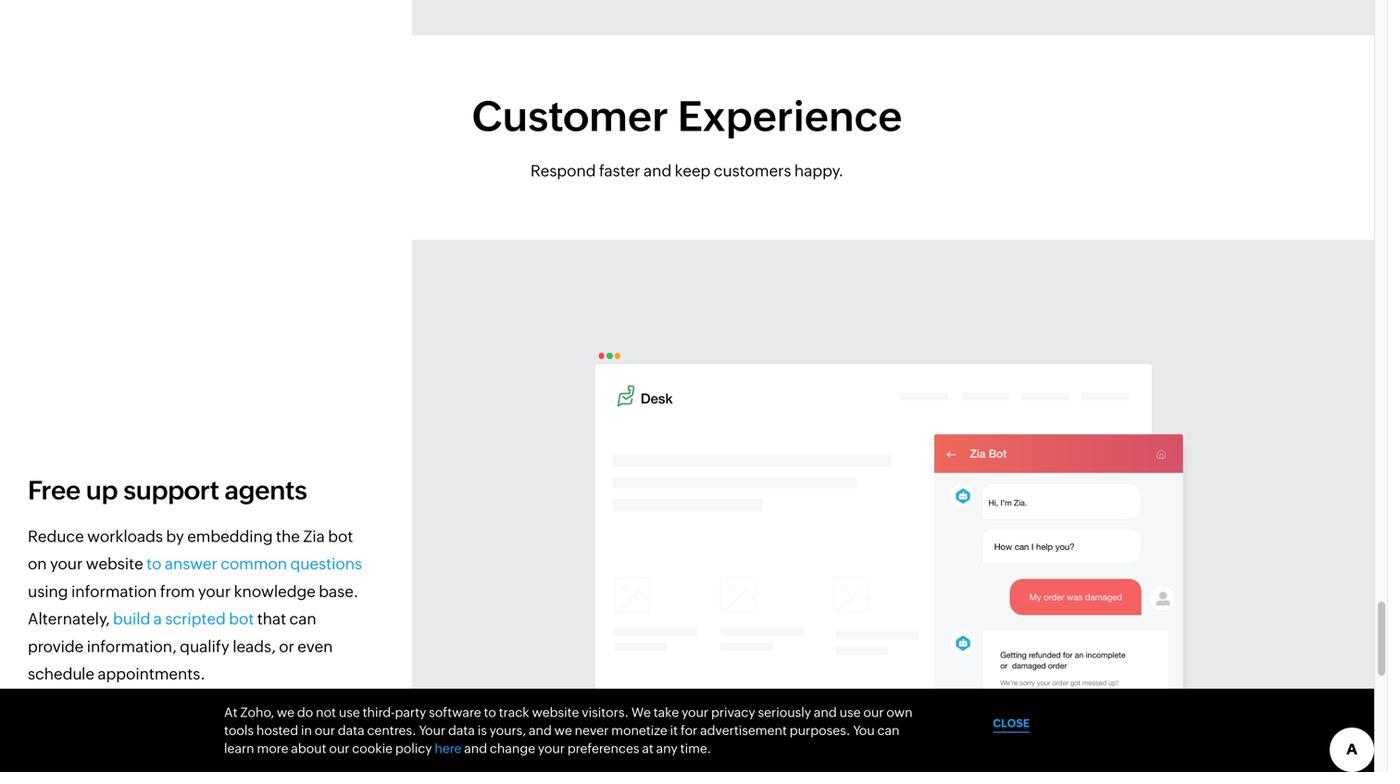 Task type: locate. For each thing, give the bounding box(es) containing it.
reduce workloads by embedding the zia bot on your website
[[28, 528, 353, 573]]

that
[[257, 610, 286, 628]]

we
[[277, 705, 295, 720], [555, 723, 572, 738]]

your
[[419, 723, 446, 738]]

to
[[146, 555, 162, 573], [484, 705, 496, 720]]

and up purposes.
[[814, 705, 837, 720]]

free up support agents
[[28, 476, 307, 506]]

build
[[113, 610, 150, 628]]

you
[[853, 723, 875, 738]]

here link
[[435, 742, 462, 756]]

website up information
[[86, 555, 143, 573]]

0 vertical spatial bot
[[328, 528, 353, 546]]

use right not
[[339, 705, 360, 720]]

customer experience
[[472, 93, 903, 141]]

and
[[644, 162, 672, 180], [814, 705, 837, 720], [529, 723, 552, 738], [464, 742, 487, 756]]

bot right "zia"
[[328, 528, 353, 546]]

we left do
[[277, 705, 295, 720]]

use
[[339, 705, 360, 720], [840, 705, 861, 720]]

website
[[86, 555, 143, 573], [532, 705, 579, 720]]

1 vertical spatial can
[[878, 723, 900, 738]]

1 vertical spatial to
[[484, 705, 496, 720]]

1 horizontal spatial can
[[878, 723, 900, 738]]

or
[[279, 638, 294, 656]]

we up here and change your preferences at any time.
[[555, 723, 572, 738]]

free
[[28, 476, 80, 506]]

our down not
[[315, 723, 335, 738]]

for
[[681, 723, 698, 738]]

customer
[[472, 93, 669, 141]]

to up from
[[146, 555, 162, 573]]

respond faster and keep customers happy.
[[531, 162, 844, 180]]

1 horizontal spatial use
[[840, 705, 861, 720]]

1 vertical spatial bot
[[229, 610, 254, 628]]

change
[[490, 742, 536, 756]]

monetize
[[612, 723, 668, 738]]

provide
[[28, 638, 84, 656]]

data down software
[[448, 723, 475, 738]]

and down track
[[529, 723, 552, 738]]

common
[[221, 555, 287, 573]]

more
[[257, 742, 289, 756]]

even
[[298, 638, 333, 656]]

can inside at zoho, we do not use third-party software to track website visitors. we take your privacy seriously and use our own tools hosted in our data centres. your data is yours, and we never monetize it for advertisement purposes. you can learn more about our cookie policy
[[878, 723, 900, 738]]

1 horizontal spatial bot
[[328, 528, 353, 546]]

your up scripted
[[198, 583, 231, 601]]

a
[[154, 610, 162, 628]]

0 horizontal spatial we
[[277, 705, 295, 720]]

centres.
[[367, 723, 417, 738]]

privacy
[[711, 705, 756, 720]]

reduce
[[28, 528, 84, 546]]

our up you
[[864, 705, 884, 720]]

tools
[[224, 723, 254, 738]]

yours,
[[490, 723, 526, 738]]

your
[[50, 555, 83, 573], [198, 583, 231, 601], [682, 705, 709, 720], [538, 742, 565, 756]]

0 horizontal spatial can
[[290, 610, 317, 628]]

our right about
[[329, 742, 350, 756]]

0 horizontal spatial use
[[339, 705, 360, 720]]

0 vertical spatial we
[[277, 705, 295, 720]]

data up the cookie
[[338, 723, 365, 738]]

about
[[291, 742, 327, 756]]

take
[[654, 705, 679, 720]]

close
[[993, 717, 1030, 730]]

zoho,
[[240, 705, 274, 720]]

that can provide information, qualify leads, or even schedule appointments.
[[28, 610, 333, 683]]

website up here and change your preferences at any time.
[[532, 705, 579, 720]]

1 vertical spatial website
[[532, 705, 579, 720]]

0 horizontal spatial to
[[146, 555, 162, 573]]

customers
[[714, 162, 792, 180]]

information,
[[87, 638, 177, 656]]

learn
[[224, 742, 254, 756]]

1 use from the left
[[339, 705, 360, 720]]

1 horizontal spatial to
[[484, 705, 496, 720]]

website inside 'reduce workloads by embedding the zia bot on your website'
[[86, 555, 143, 573]]

1 data from the left
[[338, 723, 365, 738]]

answer
[[165, 555, 218, 573]]

can
[[290, 610, 317, 628], [878, 723, 900, 738]]

hosted
[[257, 723, 298, 738]]

0 vertical spatial to
[[146, 555, 162, 573]]

bot left "that" at left
[[229, 610, 254, 628]]

up
[[86, 476, 118, 506]]

to up is
[[484, 705, 496, 720]]

it
[[670, 723, 678, 738]]

is
[[478, 723, 487, 738]]

1 vertical spatial we
[[555, 723, 572, 738]]

0 horizontal spatial website
[[86, 555, 143, 573]]

bot
[[328, 528, 353, 546], [229, 610, 254, 628]]

use up you
[[840, 705, 861, 720]]

questions
[[290, 555, 362, 573]]

build a scripted bot
[[113, 610, 254, 628]]

preferences
[[568, 742, 640, 756]]

0 vertical spatial can
[[290, 610, 317, 628]]

1 horizontal spatial data
[[448, 723, 475, 738]]

schedule
[[28, 665, 94, 683]]

can up even
[[290, 610, 317, 628]]

0 horizontal spatial bot
[[229, 610, 254, 628]]

your inside using information from your knowledge base. alternately,
[[198, 583, 231, 601]]

track
[[499, 705, 530, 720]]

1 horizontal spatial website
[[532, 705, 579, 720]]

embedding
[[187, 528, 273, 546]]

data
[[338, 723, 365, 738], [448, 723, 475, 738]]

here and change your preferences at any time.
[[435, 742, 712, 756]]

your up for
[[682, 705, 709, 720]]

our
[[864, 705, 884, 720], [315, 723, 335, 738], [329, 742, 350, 756]]

build a scripted bot link
[[113, 610, 254, 628]]

1 horizontal spatial we
[[555, 723, 572, 738]]

your right on
[[50, 555, 83, 573]]

at zoho, we do not use third-party software to track website visitors. we take your privacy seriously and use our own tools hosted in our data centres. your data is yours, and we never monetize it for advertisement purposes. you can learn more about our cookie policy
[[224, 705, 913, 756]]

do
[[297, 705, 313, 720]]

can down own
[[878, 723, 900, 738]]

0 horizontal spatial data
[[338, 723, 365, 738]]

0 vertical spatial website
[[86, 555, 143, 573]]



Task type: vqa. For each thing, say whether or not it's contained in the screenshot.
DATA
yes



Task type: describe. For each thing, give the bounding box(es) containing it.
here
[[435, 742, 462, 756]]

qualify
[[180, 638, 230, 656]]

support
[[123, 476, 219, 506]]

base.
[[319, 583, 359, 601]]

seriously
[[758, 705, 812, 720]]

at
[[642, 742, 654, 756]]

faster
[[599, 162, 641, 180]]

free up support agents image
[[595, 353, 1193, 773]]

from
[[160, 583, 195, 601]]

knowledge
[[234, 583, 316, 601]]

on
[[28, 555, 47, 573]]

time.
[[681, 742, 712, 756]]

to answer common questions link
[[146, 555, 362, 573]]

scripted
[[165, 610, 226, 628]]

any
[[656, 742, 678, 756]]

0 vertical spatial our
[[864, 705, 884, 720]]

agents
[[225, 476, 307, 506]]

third-
[[363, 705, 395, 720]]

information
[[71, 583, 157, 601]]

2 use from the left
[[840, 705, 861, 720]]

keep
[[675, 162, 711, 180]]

policy
[[395, 742, 432, 756]]

zia
[[303, 528, 325, 546]]

can inside that can provide information, qualify leads, or even schedule appointments.
[[290, 610, 317, 628]]

software
[[429, 705, 481, 720]]

advertisement
[[700, 723, 787, 738]]

experience
[[678, 93, 903, 141]]

using
[[28, 583, 68, 601]]

never
[[575, 723, 609, 738]]

not
[[316, 705, 336, 720]]

your inside at zoho, we do not use third-party software to track website visitors. we take your privacy seriously and use our own tools hosted in our data centres. your data is yours, and we never monetize it for advertisement purposes. you can learn more about our cookie policy
[[682, 705, 709, 720]]

leads,
[[233, 638, 276, 656]]

your right change
[[538, 742, 565, 756]]

workloads
[[87, 528, 163, 546]]

respond
[[531, 162, 596, 180]]

and down is
[[464, 742, 487, 756]]

party
[[395, 705, 426, 720]]

1 vertical spatial our
[[315, 723, 335, 738]]

website inside at zoho, we do not use third-party software to track website visitors. we take your privacy seriously and use our own tools hosted in our data centres. your data is yours, and we never monetize it for advertisement purposes. you can learn more about our cookie policy
[[532, 705, 579, 720]]

2 data from the left
[[448, 723, 475, 738]]

appointments.
[[98, 665, 206, 683]]

the
[[276, 528, 300, 546]]

using information from your knowledge base. alternately,
[[28, 583, 359, 628]]

to inside at zoho, we do not use third-party software to track website visitors. we take your privacy seriously and use our own tools hosted in our data centres. your data is yours, and we never monetize it for advertisement purposes. you can learn more about our cookie policy
[[484, 705, 496, 720]]

and left keep
[[644, 162, 672, 180]]

to answer common questions
[[146, 555, 362, 573]]

your inside 'reduce workloads by embedding the zia bot on your website'
[[50, 555, 83, 573]]

in
[[301, 723, 312, 738]]

purposes.
[[790, 723, 851, 738]]

cookie
[[352, 742, 393, 756]]

visitors.
[[582, 705, 629, 720]]

alternately,
[[28, 610, 110, 628]]

happy.
[[795, 162, 844, 180]]

own
[[887, 705, 913, 720]]

at
[[224, 705, 238, 720]]

we
[[632, 705, 651, 720]]

bot inside 'reduce workloads by embedding the zia bot on your website'
[[328, 528, 353, 546]]

by
[[166, 528, 184, 546]]

2 vertical spatial our
[[329, 742, 350, 756]]



